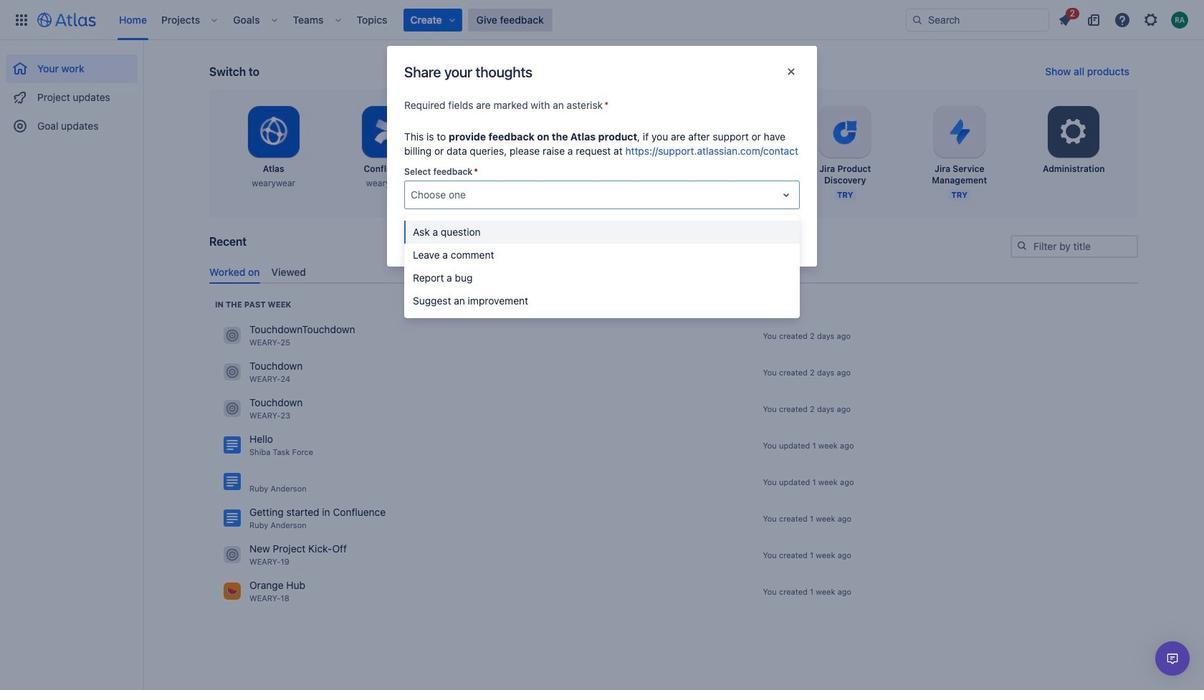 Task type: vqa. For each thing, say whether or not it's contained in the screenshot.
Open Intercom Messenger icon
no



Task type: locate. For each thing, give the bounding box(es) containing it.
0 vertical spatial townsquare image
[[224, 547, 241, 564]]

2 townsquare image from the top
[[224, 364, 241, 381]]

tab list
[[204, 260, 1144, 284]]

confluence image up confluence icon
[[224, 437, 241, 454]]

1 vertical spatial townsquare image
[[224, 364, 241, 381]]

1 confluence image from the top
[[224, 437, 241, 454]]

0 vertical spatial confluence image
[[224, 437, 241, 454]]

banner
[[0, 0, 1205, 40]]

search image
[[1017, 240, 1028, 252]]

1 townsquare image from the top
[[224, 327, 241, 344]]

confluence image
[[224, 437, 241, 454], [224, 510, 241, 527]]

heading
[[215, 299, 291, 310]]

0 vertical spatial townsquare image
[[224, 327, 241, 344]]

None search field
[[906, 8, 1050, 31]]

group
[[6, 40, 138, 145]]

townsquare image
[[224, 547, 241, 564], [224, 583, 241, 600]]

None text field
[[411, 188, 414, 202]]

1 vertical spatial confluence image
[[224, 510, 241, 527]]

1 vertical spatial townsquare image
[[224, 583, 241, 600]]

townsquare image
[[224, 327, 241, 344], [224, 364, 241, 381], [224, 400, 241, 418]]

Filter by title field
[[1012, 237, 1137, 257]]

2 vertical spatial townsquare image
[[224, 400, 241, 418]]

help image
[[1114, 11, 1131, 28]]

confluence image down confluence icon
[[224, 510, 241, 527]]



Task type: describe. For each thing, give the bounding box(es) containing it.
top element
[[9, 0, 906, 40]]

3 townsquare image from the top
[[224, 400, 241, 418]]

close modal image
[[783, 63, 800, 80]]

Search field
[[906, 8, 1050, 31]]

1 townsquare image from the top
[[224, 547, 241, 564]]

search image
[[912, 14, 923, 25]]

2 confluence image from the top
[[224, 510, 241, 527]]

settings image
[[1057, 115, 1091, 149]]

open image
[[778, 186, 795, 204]]

confluence image
[[224, 473, 241, 491]]

2 townsquare image from the top
[[224, 583, 241, 600]]



